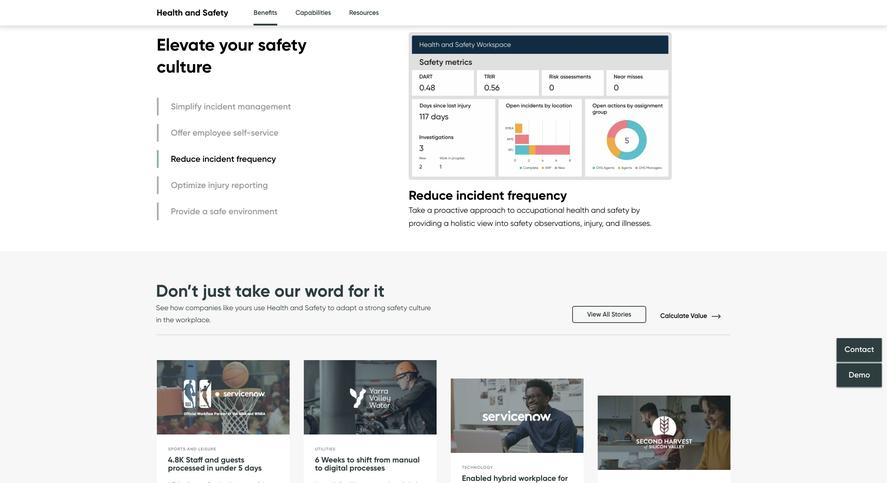 Task type: describe. For each thing, give the bounding box(es) containing it.
capabilities link
[[296, 0, 331, 26]]

health inside don't just take our word for it see how companies like yours use health and safety to adapt a strong safety culture in the workplace.
[[267, 304, 288, 312]]

a inside don't just take our word for it see how companies like yours use health and safety to adapt a strong safety culture in the workplace.
[[359, 304, 363, 312]]

safety inside elevate your safety culture
[[258, 34, 307, 55]]

use
[[254, 304, 265, 312]]

to left shift
[[347, 455, 355, 465]]

holistic
[[451, 219, 476, 228]]

companies
[[186, 304, 221, 312]]

injury
[[208, 180, 229, 190]]

it
[[374, 280, 385, 301]]

demo
[[849, 370, 870, 380]]

from
[[374, 455, 391, 465]]

reduce for reduce incident frequency take a proactive approach to occupational health and safety by providing a holistic view into safety observations, injury, and illnesses.
[[409, 187, 453, 203]]

6
[[315, 455, 319, 465]]

resources
[[349, 9, 379, 17]]

enabling a hybrid workplace at servicenow image
[[451, 379, 584, 454]]

and right injury,
[[606, 219, 620, 228]]

incident for simplify incident management
[[204, 101, 236, 112]]

guests
[[221, 455, 245, 465]]

how
[[170, 304, 184, 312]]

5
[[238, 464, 243, 473]]

occupational
[[517, 205, 565, 215]]

don't just take our word for it see how companies like yours use health and safety to adapt a strong safety culture in the workplace.
[[156, 280, 431, 324]]

staff
[[186, 455, 203, 465]]

reduce incident frequency take a proactive approach to occupational health and safety by providing a holistic view into safety observations, injury, and illnesses.
[[409, 187, 652, 228]]

and up injury,
[[591, 205, 606, 215]]

optimize injury reporting link
[[157, 176, 293, 194]]

all
[[603, 311, 610, 319]]

to left digital
[[315, 464, 323, 473]]

take
[[409, 205, 425, 215]]

safety left "by"
[[608, 205, 630, 215]]

workplace.
[[176, 316, 211, 324]]

processed
[[168, 464, 205, 473]]

safety inside don't just take our word for it see how companies like yours use health and safety to adapt a strong safety culture in the workplace.
[[305, 304, 326, 312]]

provide a safe environment
[[171, 206, 278, 216]]

see
[[156, 304, 169, 312]]

contact link
[[837, 338, 882, 362]]

frequency for reduce incident frequency take a proactive approach to occupational health and safety by providing a holistic view into safety observations, injury, and illnesses.
[[508, 187, 567, 203]]

reduce incident frequency link
[[157, 150, 293, 168]]

manual
[[393, 455, 420, 465]]

safe
[[210, 206, 227, 216]]

elevate your safety culture
[[157, 34, 307, 77]]

calculate
[[661, 312, 689, 320]]

health
[[567, 205, 589, 215]]

simplify
[[171, 101, 202, 112]]

in inside don't just take our word for it see how companies like yours use health and safety to adapt a strong safety culture in the workplace.
[[156, 316, 161, 324]]

offer employee self-service link
[[157, 124, 293, 142]]

shift
[[357, 455, 372, 465]]

incident for reduce incident frequency take a proactive approach to occupational health and safety by providing a holistic view into safety observations, injury, and illnesses.
[[456, 187, 505, 203]]

weeks
[[321, 455, 345, 465]]

and up elevate
[[185, 8, 201, 18]]

strong
[[365, 304, 386, 312]]

the
[[163, 316, 174, 324]]

reduce for reduce incident frequency
[[171, 154, 201, 164]]

by
[[632, 205, 640, 215]]

view
[[477, 219, 493, 228]]

service
[[251, 128, 279, 138]]

a right take
[[427, 205, 432, 215]]

see safety stats in the health & safety workspace image
[[409, 25, 672, 187]]

just
[[203, 280, 231, 301]]



Task type: locate. For each thing, give the bounding box(es) containing it.
4.8k
[[168, 455, 184, 465]]

safety
[[258, 34, 307, 55], [608, 205, 630, 215], [511, 219, 533, 228], [387, 304, 407, 312]]

to inside reduce incident frequency take a proactive approach to occupational health and safety by providing a holistic view into safety observations, injury, and illnesses.
[[508, 205, 515, 215]]

incident
[[204, 101, 236, 112], [203, 154, 235, 164], [456, 187, 505, 203]]

elevate
[[157, 34, 215, 55]]

1 vertical spatial culture
[[409, 304, 431, 312]]

take
[[235, 280, 270, 301]]

1 vertical spatial incident
[[203, 154, 235, 164]]

demo link
[[837, 363, 882, 387]]

view all stories link
[[573, 306, 647, 323]]

0 vertical spatial incident
[[204, 101, 236, 112]]

providing
[[409, 219, 442, 228]]

6 weeks to shift from manual to digital processes
[[315, 455, 420, 473]]

employee
[[193, 128, 231, 138]]

under
[[215, 464, 237, 473]]

proactive
[[434, 205, 468, 215]]

frequency inside reduce incident frequency take a proactive approach to occupational health and safety by providing a holistic view into safety observations, injury, and illnesses.
[[508, 187, 567, 203]]

0 horizontal spatial frequency
[[237, 154, 276, 164]]

to
[[508, 205, 515, 215], [328, 304, 335, 312], [347, 455, 355, 465], [315, 464, 323, 473]]

our
[[275, 280, 301, 301]]

environment
[[229, 206, 278, 216]]

a left safe
[[202, 206, 208, 216]]

incident up offer employee self-service
[[204, 101, 236, 112]]

days
[[245, 464, 262, 473]]

like
[[223, 304, 233, 312]]

for
[[348, 280, 370, 301]]

provide
[[171, 206, 200, 216]]

delivering a unified experience at yarra valley water image
[[304, 360, 437, 435]]

1 vertical spatial reduce
[[409, 187, 453, 203]]

safety inside don't just take our word for it see how companies like yours use health and safety to adapt a strong safety culture in the workplace.
[[387, 304, 407, 312]]

0 horizontal spatial culture
[[157, 56, 212, 77]]

4.8k staff and guests processed in under 5 days
[[168, 455, 262, 473]]

and right staff
[[205, 455, 219, 465]]

1 vertical spatial health
[[267, 304, 288, 312]]

frequency for reduce incident frequency
[[237, 154, 276, 164]]

safety right strong
[[387, 304, 407, 312]]

incident inside 'link'
[[203, 154, 235, 164]]

injury,
[[584, 219, 604, 228]]

1 horizontal spatial culture
[[409, 304, 431, 312]]

reporting
[[232, 180, 268, 190]]

to inside don't just take our word for it see how companies like yours use health and safety to adapt a strong safety culture in the workplace.
[[328, 304, 335, 312]]

1 vertical spatial safety
[[305, 304, 326, 312]]

stories
[[612, 311, 632, 319]]

optimize
[[171, 180, 206, 190]]

capabilities
[[296, 9, 331, 17]]

incident for reduce incident frequency
[[203, 154, 235, 164]]

0 vertical spatial frequency
[[237, 154, 276, 164]]

culture inside elevate your safety culture
[[157, 56, 212, 77]]

view
[[588, 311, 601, 319]]

1 horizontal spatial in
[[207, 464, 213, 473]]

benefits link
[[254, 0, 277, 28]]

view all stories
[[588, 311, 632, 319]]

safety
[[203, 8, 228, 18], [305, 304, 326, 312]]

1 vertical spatial in
[[207, 464, 213, 473]]

0 vertical spatial safety
[[203, 8, 228, 18]]

don't
[[156, 280, 199, 301]]

resources link
[[349, 0, 379, 26]]

management
[[238, 101, 291, 112]]

a left strong
[[359, 304, 363, 312]]

approach
[[470, 205, 506, 215]]

contact
[[845, 345, 875, 355]]

and inside don't just take our word for it see how companies like yours use health and safety to adapt a strong safety culture in the workplace.
[[290, 304, 303, 312]]

0 vertical spatial culture
[[157, 56, 212, 77]]

digital
[[325, 464, 348, 473]]

safety down benefits link
[[258, 34, 307, 55]]

a inside provide a safe environment link
[[202, 206, 208, 216]]

into
[[495, 219, 509, 228]]

a
[[427, 205, 432, 215], [202, 206, 208, 216], [444, 219, 449, 228], [359, 304, 363, 312]]

1 horizontal spatial safety
[[305, 304, 326, 312]]

in
[[156, 316, 161, 324], [207, 464, 213, 473]]

processes
[[350, 464, 385, 473]]

and inside 4.8k staff and guests processed in under 5 days
[[205, 455, 219, 465]]

frequency inside 'link'
[[237, 154, 276, 164]]

observations,
[[535, 219, 582, 228]]

using digital tools to help solve hunger image
[[598, 396, 731, 471]]

0 horizontal spatial health
[[157, 8, 183, 18]]

reduce inside reduce incident frequency take a proactive approach to occupational health and safety by providing a holistic view into safety observations, injury, and illnesses.
[[409, 187, 453, 203]]

culture inside don't just take our word for it see how companies like yours use health and safety to adapt a strong safety culture in the workplace.
[[409, 304, 431, 312]]

safety right into
[[511, 219, 533, 228]]

in inside 4.8k staff and guests processed in under 5 days
[[207, 464, 213, 473]]

health
[[157, 8, 183, 18], [267, 304, 288, 312]]

reduce inside 'link'
[[171, 154, 201, 164]]

frequency up the "occupational" in the top of the page
[[508, 187, 567, 203]]

calculate value
[[661, 312, 709, 320]]

0 horizontal spatial in
[[156, 316, 161, 324]]

value
[[691, 312, 708, 320]]

reduce incident frequency
[[171, 154, 276, 164]]

simplify incident management
[[171, 101, 291, 112]]

incident inside reduce incident frequency take a proactive approach to occupational health and safety by providing a holistic view into safety observations, injury, and illnesses.
[[456, 187, 505, 203]]

optimize injury reporting
[[171, 180, 268, 190]]

1 horizontal spatial reduce
[[409, 187, 453, 203]]

1 horizontal spatial frequency
[[508, 187, 567, 203]]

calculate value link
[[661, 312, 732, 320]]

2 vertical spatial incident
[[456, 187, 505, 203]]

a down proactive
[[444, 219, 449, 228]]

0 horizontal spatial safety
[[203, 8, 228, 18]]

to left the "adapt"
[[328, 304, 335, 312]]

in left the
[[156, 316, 161, 324]]

self-
[[233, 128, 251, 138]]

and down the our
[[290, 304, 303, 312]]

offer
[[171, 128, 191, 138]]

0 vertical spatial health
[[157, 8, 183, 18]]

offer employee self-service
[[171, 128, 279, 138]]

in left under
[[207, 464, 213, 473]]

word
[[305, 280, 344, 301]]

to up into
[[508, 205, 515, 215]]

yours
[[235, 304, 252, 312]]

incident up the approach
[[456, 187, 505, 203]]

illnesses.
[[622, 219, 652, 228]]

and
[[185, 8, 201, 18], [591, 205, 606, 215], [606, 219, 620, 228], [290, 304, 303, 312], [205, 455, 219, 465]]

simplify incident management link
[[157, 98, 293, 115]]

2022 nba all-star fans celebrate safely with servicenow image
[[157, 360, 290, 435]]

adapt
[[336, 304, 357, 312]]

benefits
[[254, 9, 277, 17]]

reduce up take
[[409, 187, 453, 203]]

incident up injury
[[203, 154, 235, 164]]

reduce
[[171, 154, 201, 164], [409, 187, 453, 203]]

0 vertical spatial reduce
[[171, 154, 201, 164]]

provide a safe environment link
[[157, 203, 293, 220]]

reduce up optimize at the left top
[[171, 154, 201, 164]]

frequency
[[237, 154, 276, 164], [508, 187, 567, 203]]

1 vertical spatial frequency
[[508, 187, 567, 203]]

0 horizontal spatial reduce
[[171, 154, 201, 164]]

health and safety
[[157, 8, 228, 18]]

0 vertical spatial in
[[156, 316, 161, 324]]

frequency up reporting
[[237, 154, 276, 164]]

your
[[219, 34, 254, 55]]

1 horizontal spatial health
[[267, 304, 288, 312]]



Task type: vqa. For each thing, say whether or not it's contained in the screenshot.
play ambient video element
no



